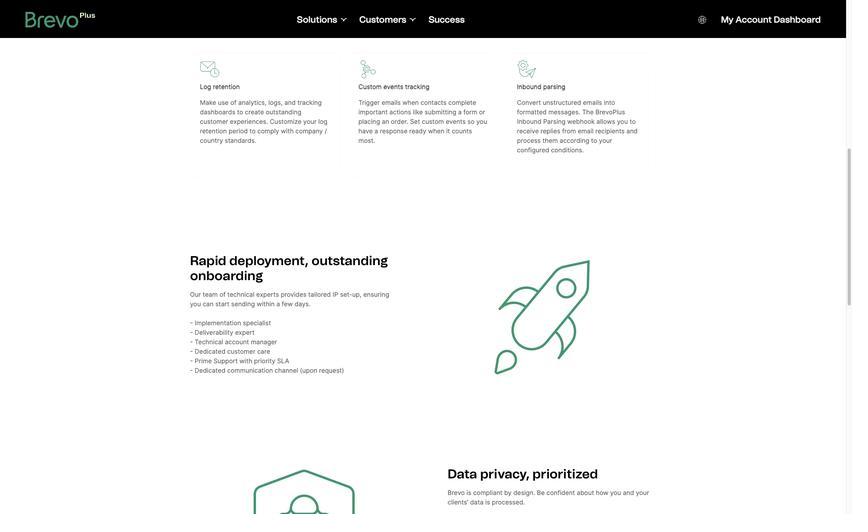 Task type: locate. For each thing, give the bounding box(es) containing it.
1 vertical spatial is
[[485, 499, 490, 507]]

0 vertical spatial of
[[230, 99, 237, 107]]

1 horizontal spatial your
[[599, 137, 612, 145]]

sending inside our team of technical experts provides tailored ip set-up, ensuring you can start sending within a few days.
[[231, 301, 255, 309]]

a right have
[[375, 127, 378, 135]]

channel
[[275, 367, 298, 375]]

customer inside the 'make use of analytics, logs, and tracking dashboards to create outstanding customer experiences. customize your log retention period to comply with company / country standards.'
[[200, 118, 228, 126]]

(upon
[[300, 367, 317, 375]]

implementation
[[195, 320, 241, 328]]

retention up use
[[213, 83, 240, 91]]

with
[[281, 127, 294, 135], [240, 358, 252, 366]]

placing
[[359, 118, 380, 126]]

advanced
[[244, 15, 324, 34]]

of right use
[[230, 99, 237, 107]]

1 vertical spatial of
[[220, 291, 226, 299]]

ip
[[333, 291, 338, 299]]

privacy,
[[480, 467, 530, 482]]

or
[[479, 108, 485, 116]]

0 vertical spatial sending
[[540, 15, 602, 34]]

1 vertical spatial outstanding
[[312, 254, 388, 269]]

0 vertical spatial outstanding
[[266, 108, 301, 116]]

/
[[325, 127, 327, 135]]

0 horizontal spatial sending
[[231, 301, 255, 309]]

2 vertical spatial and
[[623, 490, 634, 498]]

2 horizontal spatial your
[[636, 490, 649, 498]]

2 vertical spatial a
[[277, 301, 280, 309]]

1 horizontal spatial outstanding
[[312, 254, 388, 269]]

customer down dashboards
[[200, 118, 228, 126]]

brevo is compliant by design. be confident about how you and your clients' data is processed.
[[448, 490, 649, 507]]

processed.
[[492, 499, 525, 507]]

inbound up convert
[[517, 83, 542, 91]]

for
[[431, 15, 454, 34]]

0 vertical spatial and
[[284, 99, 296, 107]]

communication
[[227, 367, 273, 375]]

0 vertical spatial with
[[281, 127, 294, 135]]

events
[[384, 83, 404, 91], [446, 118, 466, 126]]

them
[[543, 137, 558, 145]]

outstanding inside "rapid deployment, outstanding onboarding"
[[312, 254, 388, 269]]

and inside convert unstructured emails into formatted messages. the brevoplus inbound parsing webhook allows you to receive replies from email recipients and process them according to your configured conditions.
[[627, 127, 638, 135]]

1 horizontal spatial is
[[485, 499, 490, 507]]

is up data at the bottom right of page
[[467, 490, 472, 498]]

you down our
[[190, 301, 201, 309]]

rapid deployment, outstanding onboarding
[[190, 254, 388, 284]]

comply
[[257, 127, 279, 135]]

specialist
[[243, 320, 271, 328]]

1 horizontal spatial events
[[446, 118, 466, 126]]

1 vertical spatial inbound
[[517, 118, 542, 126]]

configured
[[517, 146, 549, 154]]

1 vertical spatial a
[[375, 127, 378, 135]]

to up experiences.
[[237, 108, 243, 116]]

2 vertical spatial your
[[636, 490, 649, 498]]

1 inbound from the top
[[517, 83, 542, 91]]

1 vertical spatial and
[[627, 127, 638, 135]]

and
[[284, 99, 296, 107], [627, 127, 638, 135], [623, 490, 634, 498]]

form
[[464, 108, 477, 116]]

company
[[296, 127, 323, 135]]

to
[[237, 108, 243, 116], [630, 118, 636, 126], [250, 127, 256, 135], [591, 137, 597, 145]]

1 horizontal spatial a
[[375, 127, 378, 135]]

rapid
[[190, 254, 226, 269]]

tailored
[[308, 291, 331, 299]]

0 vertical spatial your
[[303, 118, 317, 126]]

0 vertical spatial customer
[[200, 118, 228, 126]]

1 emails from the left
[[382, 99, 401, 107]]

prioritized
[[533, 467, 598, 482]]

when
[[403, 99, 419, 107], [428, 127, 445, 135]]

customer
[[200, 118, 228, 126], [227, 348, 255, 356]]

an
[[382, 118, 389, 126]]

you right how
[[610, 490, 621, 498]]

inbound up receive
[[517, 118, 542, 126]]

2 horizontal spatial a
[[458, 108, 462, 116]]

0 horizontal spatial with
[[240, 358, 252, 366]]

standards.
[[225, 137, 256, 145]]

success
[[429, 14, 465, 25]]

- implementation specialist - deliverability expert - technical account manager - dedicated customer care - prime support with priority sla - dedicated communication channel (upon request)
[[190, 320, 344, 375]]

a down the complete
[[458, 108, 462, 116]]

outstanding
[[266, 108, 301, 116], [312, 254, 388, 269]]

inbound
[[517, 83, 542, 91], [517, 118, 542, 126]]

-
[[190, 320, 193, 328], [190, 329, 193, 337], [190, 339, 193, 347], [190, 348, 193, 356], [190, 358, 193, 366], [190, 367, 193, 375]]

up,
[[352, 291, 362, 299]]

tracking
[[405, 83, 430, 91], [298, 99, 322, 107]]

with up communication at the bottom left of the page
[[240, 358, 252, 366]]

0 vertical spatial tracking
[[405, 83, 430, 91]]

emails up the
[[583, 99, 602, 107]]

1 vertical spatial events
[[446, 118, 466, 126]]

parsing
[[543, 83, 566, 91]]

use
[[218, 99, 229, 107]]

0 vertical spatial when
[[403, 99, 419, 107]]

is down the compliant
[[485, 499, 490, 507]]

provides
[[281, 291, 307, 299]]

1 horizontal spatial sending
[[540, 15, 602, 34]]

can
[[203, 301, 214, 309]]

dedicated down technical
[[195, 348, 226, 356]]

account
[[225, 339, 249, 347]]

set
[[410, 118, 420, 126]]

0 vertical spatial is
[[467, 490, 472, 498]]

button image
[[698, 16, 706, 24]]

webhook
[[568, 118, 595, 126]]

expert
[[235, 329, 255, 337]]

replies
[[541, 127, 561, 135]]

3 - from the top
[[190, 339, 193, 347]]

emails inside convert unstructured emails into formatted messages. the brevoplus inbound parsing webhook allows you to receive replies from email recipients and process them according to your configured conditions.
[[583, 99, 602, 107]]

conditions.
[[551, 146, 584, 154]]

my account dashboard link
[[721, 14, 821, 25]]

sla
[[277, 358, 289, 366]]

data privacy, prioritized
[[448, 467, 598, 482]]

tracking up log
[[298, 99, 322, 107]]

complete
[[449, 99, 476, 107]]

1 dedicated from the top
[[195, 348, 226, 356]]

care
[[257, 348, 270, 356]]

customize
[[270, 118, 302, 126]]

5 - from the top
[[190, 358, 193, 366]]

be
[[537, 490, 545, 498]]

and right the logs, at the top left
[[284, 99, 296, 107]]

of inside our team of technical experts provides tailored ip set-up, ensuring you can start sending within a few days.
[[220, 291, 226, 299]]

ensuring
[[363, 291, 389, 299]]

1 vertical spatial retention
[[200, 127, 227, 135]]

with inside - implementation specialist - deliverability expert - technical account manager - dedicated customer care - prime support with priority sla - dedicated communication channel (upon request)
[[240, 358, 252, 366]]

when down custom
[[428, 127, 445, 135]]

account
[[736, 14, 772, 25]]

and inside "brevo is compliant by design. be confident about how you and your clients' data is processed."
[[623, 490, 634, 498]]

of up start
[[220, 291, 226, 299]]

you down or on the right of page
[[477, 118, 487, 126]]

brevo
[[448, 490, 465, 498]]

data
[[470, 499, 484, 507]]

and right how
[[623, 490, 634, 498]]

1 vertical spatial your
[[599, 137, 612, 145]]

1 vertical spatial when
[[428, 127, 445, 135]]

to down email
[[591, 137, 597, 145]]

you down the 'brevoplus'
[[617, 118, 628, 126]]

tracking up contacts
[[405, 83, 430, 91]]

customer down account
[[227, 348, 255, 356]]

deployment,
[[229, 254, 309, 269]]

1 horizontal spatial with
[[281, 127, 294, 135]]

1 vertical spatial dedicated
[[195, 367, 226, 375]]

within
[[257, 301, 275, 309]]

0 horizontal spatial a
[[277, 301, 280, 309]]

and right recipients
[[627, 127, 638, 135]]

when up like at left
[[403, 99, 419, 107]]

emails up actions
[[382, 99, 401, 107]]

inbound parsing
[[517, 83, 566, 91]]

dedicated
[[195, 348, 226, 356], [195, 367, 226, 375]]

0 vertical spatial inbound
[[517, 83, 542, 91]]

outstanding up "set-"
[[312, 254, 388, 269]]

1 vertical spatial with
[[240, 358, 252, 366]]

0 horizontal spatial when
[[403, 99, 419, 107]]

0 horizontal spatial of
[[220, 291, 226, 299]]

events right custom
[[384, 83, 404, 91]]

2 emails from the left
[[583, 99, 602, 107]]

1 vertical spatial sending
[[231, 301, 255, 309]]

0 vertical spatial dedicated
[[195, 348, 226, 356]]

0 vertical spatial events
[[384, 83, 404, 91]]

parsing
[[543, 118, 566, 126]]

0 horizontal spatial your
[[303, 118, 317, 126]]

tracking inside the 'make use of analytics, logs, and tracking dashboards to create outstanding customer experiences. customize your log retention period to comply with company / country standards.'
[[298, 99, 322, 107]]

0 horizontal spatial emails
[[382, 99, 401, 107]]

dedicated down prime
[[195, 367, 226, 375]]

messages.
[[549, 108, 581, 116]]

to down experiences.
[[250, 127, 256, 135]]

outstanding up customize
[[266, 108, 301, 116]]

0 horizontal spatial outstanding
[[266, 108, 301, 116]]

retention up country
[[200, 127, 227, 135]]

events up counts at the right top of the page
[[446, 118, 466, 126]]

of inside the 'make use of analytics, logs, and tracking dashboards to create outstanding customer experiences. customize your log retention period to comply with company / country standards.'
[[230, 99, 237, 107]]

1 horizontal spatial of
[[230, 99, 237, 107]]

with down customize
[[281, 127, 294, 135]]

0 horizontal spatial tracking
[[298, 99, 322, 107]]

customer inside - implementation specialist - deliverability expert - technical account manager - dedicated customer care - prime support with priority sla - dedicated communication channel (upon request)
[[227, 348, 255, 356]]

of
[[230, 99, 237, 107], [220, 291, 226, 299]]

is
[[467, 490, 472, 498], [485, 499, 490, 507]]

my
[[721, 14, 734, 25]]

1 vertical spatial customer
[[227, 348, 255, 356]]

0 vertical spatial retention
[[213, 83, 240, 91]]

make use of analytics, logs, and tracking dashboards to create outstanding customer experiences. customize your log retention period to comply with company / country standards.
[[200, 99, 328, 145]]

4 - from the top
[[190, 348, 193, 356]]

retention
[[213, 83, 240, 91], [200, 127, 227, 135]]

a left few
[[277, 301, 280, 309]]

2 inbound from the top
[[517, 118, 542, 126]]

from
[[562, 127, 576, 135]]

recipients
[[596, 127, 625, 135]]

1 vertical spatial tracking
[[298, 99, 322, 107]]

1 horizontal spatial emails
[[583, 99, 602, 107]]

2 dedicated from the top
[[195, 367, 226, 375]]



Task type: vqa. For each thing, say whether or not it's contained in the screenshot.
the BrevoPlus
yes



Task type: describe. For each thing, give the bounding box(es) containing it.
allows
[[597, 118, 615, 126]]

emails inside 'trigger emails when contacts complete important actions like submitting a form or placing an order. set custom events so you have a response ready when it counts most.'
[[382, 99, 401, 107]]

technical
[[195, 339, 223, 347]]

so
[[468, 118, 475, 126]]

brevoplus
[[596, 108, 625, 116]]

convert unstructured emails into formatted messages. the brevoplus inbound parsing webhook allows you to receive replies from email recipients and process them according to your configured conditions.
[[517, 99, 638, 154]]

a inside our team of technical experts provides tailored ip set-up, ensuring you can start sending within a few days.
[[277, 301, 280, 309]]

0 horizontal spatial is
[[467, 490, 472, 498]]

convert
[[517, 99, 541, 107]]

manager
[[251, 339, 277, 347]]

email
[[578, 127, 594, 135]]

counts
[[452, 127, 472, 135]]

you inside convert unstructured emails into formatted messages. the brevoplus inbound parsing webhook allows you to receive replies from email recipients and process them according to your configured conditions.
[[617, 118, 628, 126]]

events inside 'trigger emails when contacts complete important actions like submitting a form or placing an order. set custom events so you have a response ready when it counts most.'
[[446, 118, 466, 126]]

customers
[[359, 14, 407, 25]]

have
[[359, 127, 373, 135]]

log
[[318, 118, 328, 126]]

custom
[[359, 83, 382, 91]]

solutions link
[[297, 14, 347, 25]]

technical
[[227, 291, 255, 299]]

brevo image
[[25, 12, 96, 28]]

trigger
[[359, 99, 380, 107]]

of for retention
[[230, 99, 237, 107]]

data
[[448, 467, 477, 482]]

functionality
[[327, 15, 428, 34]]

our
[[190, 291, 201, 299]]

you inside "brevo is compliant by design. be confident about how you and your clients' data is processed."
[[610, 490, 621, 498]]

and inside the 'make use of analytics, logs, and tracking dashboards to create outstanding customer experiences. customize your log retention period to comply with company / country standards.'
[[284, 99, 296, 107]]

your inside the 'make use of analytics, logs, and tracking dashboards to create outstanding customer experiences. customize your log retention period to comply with company / country standards.'
[[303, 118, 317, 126]]

log retention image
[[200, 60, 219, 79]]

your inside "brevo is compliant by design. be confident about how you and your clients' data is processed."
[[636, 490, 649, 498]]

advanced
[[458, 15, 536, 34]]

country
[[200, 137, 223, 145]]

by
[[504, 490, 512, 498]]

formatted
[[517, 108, 547, 116]]

you inside 'trigger emails when contacts complete important actions like submitting a form or placing an order. set custom events so you have a response ready when it counts most.'
[[477, 118, 487, 126]]

ready
[[409, 127, 426, 135]]

solutions
[[297, 14, 337, 25]]

experiences.
[[230, 118, 268, 126]]

actions
[[390, 108, 411, 116]]

custom
[[422, 118, 444, 126]]

unstructured
[[543, 99, 581, 107]]

dashboard
[[774, 14, 821, 25]]

submitting
[[425, 108, 456, 116]]

important
[[359, 108, 388, 116]]

6 - from the top
[[190, 367, 193, 375]]

experts
[[256, 291, 279, 299]]

logs,
[[268, 99, 283, 107]]

deliverability
[[195, 329, 233, 337]]

dashboards
[[200, 108, 235, 116]]

log retention
[[200, 83, 240, 91]]

1 - from the top
[[190, 320, 193, 328]]

to right the allows
[[630, 118, 636, 126]]

trigger emails when contacts complete important actions like submitting a form or placing an order. set custom events so you have a response ready when it counts most.
[[359, 99, 487, 145]]

like
[[413, 108, 423, 116]]

order.
[[391, 118, 408, 126]]

confident
[[547, 490, 575, 498]]

priority
[[254, 358, 275, 366]]

you inside our team of technical experts provides tailored ip set-up, ensuring you can start sending within a few days.
[[190, 301, 201, 309]]

it
[[446, 127, 450, 135]]

compliant
[[473, 490, 503, 498]]

2 - from the top
[[190, 329, 193, 337]]

your inside convert unstructured emails into formatted messages. the brevoplus inbound parsing webhook allows you to receive replies from email recipients and process them according to your configured conditions.
[[599, 137, 612, 145]]

few
[[282, 301, 293, 309]]

according
[[560, 137, 590, 145]]

make
[[200, 99, 216, 107]]

inbound parsing image
[[517, 60, 536, 79]]

clients'
[[448, 499, 468, 507]]

1 horizontal spatial when
[[428, 127, 445, 135]]

start
[[215, 301, 229, 309]]

contacts
[[421, 99, 447, 107]]

receive
[[517, 127, 539, 135]]

success link
[[429, 14, 465, 25]]

advanced functionality for advanced sending
[[244, 15, 602, 34]]

outstanding inside the 'make use of analytics, logs, and tracking dashboards to create outstanding customer experiences. customize your log retention period to comply with company / country standards.'
[[266, 108, 301, 116]]

our team of technical experts provides tailored ip set-up, ensuring you can start sending within a few days.
[[190, 291, 389, 309]]

request)
[[319, 367, 344, 375]]

0 horizontal spatial events
[[384, 83, 404, 91]]

design.
[[514, 490, 535, 498]]

1 horizontal spatial tracking
[[405, 83, 430, 91]]

custom events tracking image
[[359, 60, 378, 79]]

about
[[577, 490, 594, 498]]

my account dashboard
[[721, 14, 821, 25]]

retention inside the 'make use of analytics, logs, and tracking dashboards to create outstanding customer experiences. customize your log retention period to comply with company / country standards.'
[[200, 127, 227, 135]]

with inside the 'make use of analytics, logs, and tracking dashboards to create outstanding customer experiences. customize your log retention period to comply with company / country standards.'
[[281, 127, 294, 135]]

period
[[229, 127, 248, 135]]

the
[[582, 108, 594, 116]]

inbound inside convert unstructured emails into formatted messages. the brevoplus inbound parsing webhook allows you to receive replies from email recipients and process them according to your configured conditions.
[[517, 118, 542, 126]]

team
[[203, 291, 218, 299]]

process
[[517, 137, 541, 145]]

most.
[[359, 137, 375, 145]]

0 vertical spatial a
[[458, 108, 462, 116]]

custom events tracking
[[359, 83, 430, 91]]

of for deployment,
[[220, 291, 226, 299]]

support
[[214, 358, 238, 366]]

onboarding
[[190, 269, 263, 284]]

log
[[200, 83, 211, 91]]



